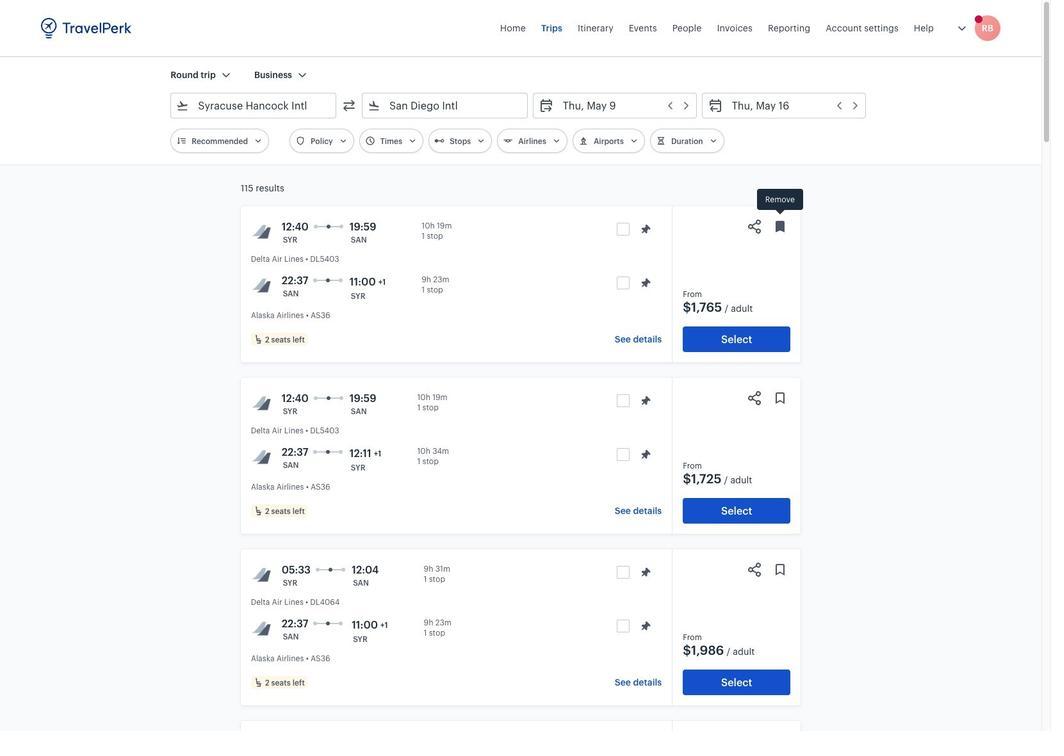Task type: vqa. For each thing, say whether or not it's contained in the screenshot.
Return text box
no



Task type: locate. For each thing, give the bounding box(es) containing it.
3 alaska airlines image from the top
[[251, 619, 271, 639]]

2 delta air lines image from the top
[[251, 565, 271, 585]]

Depart field
[[554, 95, 691, 116]]

0 vertical spatial delta air lines image
[[251, 393, 271, 414]]

tooltip
[[757, 189, 803, 216]]

alaska airlines image
[[251, 275, 271, 296], [251, 447, 271, 468], [251, 619, 271, 639]]

1 delta air lines image from the top
[[251, 393, 271, 414]]

1 vertical spatial alaska airlines image
[[251, 447, 271, 468]]

0 vertical spatial alaska airlines image
[[251, 275, 271, 296]]

2 alaska airlines image from the top
[[251, 447, 271, 468]]

To search field
[[380, 95, 510, 116]]

delta air lines image for second alaska airlines icon from the top
[[251, 393, 271, 414]]

delta air lines image
[[251, 393, 271, 414], [251, 565, 271, 585]]

Return field
[[723, 95, 860, 116]]

delta air lines image for 3rd alaska airlines icon from the top of the page
[[251, 565, 271, 585]]

1 vertical spatial delta air lines image
[[251, 565, 271, 585]]

2 vertical spatial alaska airlines image
[[251, 619, 271, 639]]



Task type: describe. For each thing, give the bounding box(es) containing it.
From search field
[[189, 95, 319, 116]]

1 alaska airlines image from the top
[[251, 275, 271, 296]]

delta air lines image
[[251, 222, 271, 242]]



